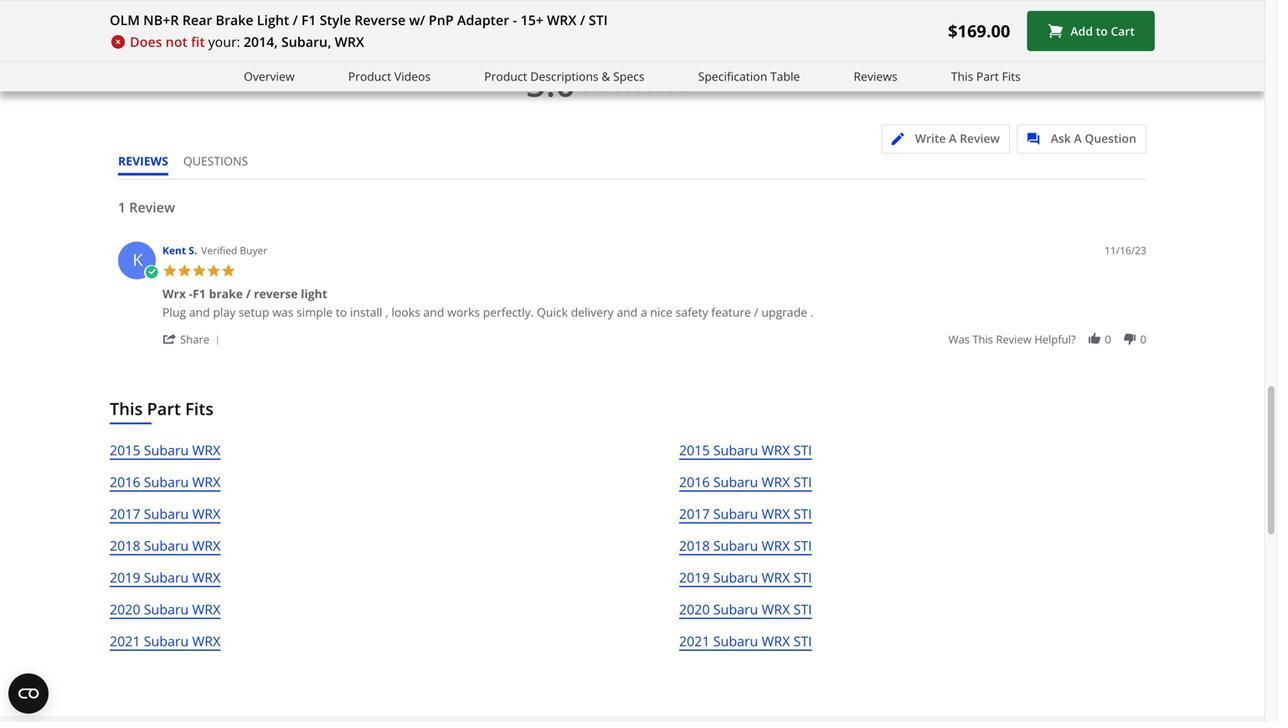 Task type: locate. For each thing, give the bounding box(es) containing it.
subaru for 2015 subaru wrx
[[144, 441, 189, 459]]

product left videos
[[348, 68, 392, 84]]

wrx down the 2018 subaru wrx sti link
[[762, 569, 791, 587]]

upgrade
[[762, 304, 808, 320]]

2021 for 2021 subaru wrx sti
[[680, 632, 710, 650]]

2 star image from the left
[[192, 264, 207, 278]]

0 horizontal spatial 2016
[[110, 473, 140, 491]]

2021 subaru wrx sti link
[[680, 631, 812, 663]]

0 horizontal spatial -
[[189, 286, 193, 302]]

subaru down 2017 subaru wrx sti link
[[714, 537, 759, 555]]

2018 down 2017 subaru wrx sti link
[[680, 537, 710, 555]]

0 vertical spatial fits
[[1003, 68, 1021, 84]]

0 horizontal spatial 2019
[[110, 569, 140, 587]]

wrx
[[547, 11, 577, 29], [335, 33, 365, 51], [192, 441, 221, 459], [762, 441, 791, 459], [192, 473, 221, 491], [762, 473, 791, 491], [192, 505, 221, 523], [762, 505, 791, 523], [192, 537, 221, 555], [762, 537, 791, 555], [192, 569, 221, 587], [762, 569, 791, 587], [192, 600, 221, 619], [762, 600, 791, 619], [192, 632, 221, 650], [762, 632, 791, 650]]

wrx for 2021 subaru wrx
[[192, 632, 221, 650]]

0 horizontal spatial 2020
[[110, 600, 140, 619]]

sti
[[589, 11, 608, 29], [794, 441, 812, 459], [794, 473, 812, 491], [794, 505, 812, 523], [794, 537, 812, 555], [794, 569, 812, 587], [794, 600, 812, 619], [794, 632, 812, 650]]

wrx for 2017 subaru wrx
[[192, 505, 221, 523]]

subaru down 2019 subaru wrx sti link
[[714, 600, 759, 619]]

questions
[[183, 153, 248, 169]]

2021
[[110, 632, 140, 650], [680, 632, 710, 650]]

1 review down reviews in the left top of the page
[[118, 198, 175, 216]]

1 vertical spatial 1
[[118, 198, 126, 216]]

- right wrx
[[189, 286, 193, 302]]

2020 subaru wrx sti
[[680, 600, 812, 619]]

wrx down 2016 subaru wrx sti "link"
[[762, 505, 791, 523]]

wrx for 2016 subaru wrx sti
[[762, 473, 791, 491]]

specification table link
[[699, 67, 801, 86]]

vote down review by kent s. on 16 nov 2023 image
[[1123, 332, 1138, 347]]

sti up &
[[589, 11, 608, 29]]

wrx for 2017 subaru wrx sti
[[762, 505, 791, 523]]

review down reviews in the left top of the page
[[129, 198, 175, 216]]

f1 right wrx
[[193, 286, 206, 302]]

1 2021 from the left
[[110, 632, 140, 650]]

sti inside "link"
[[794, 473, 812, 491]]

2021 subaru wrx sti
[[680, 632, 812, 650]]

1 horizontal spatial -
[[513, 11, 517, 29]]

star image
[[163, 264, 177, 278], [207, 264, 221, 278]]

subaru down the 2018 subaru wrx link
[[144, 569, 189, 587]]

subaru up 2016 subaru wrx sti
[[714, 441, 759, 459]]

0 horizontal spatial 2017
[[110, 505, 140, 523]]

3 and from the left
[[617, 304, 638, 320]]

product
[[348, 68, 392, 84], [485, 68, 528, 84]]

does
[[130, 33, 162, 51]]

5.0 star rating element
[[526, 59, 576, 107]]

wrx for 2015 subaru wrx
[[192, 441, 221, 459]]

1 horizontal spatial 1 review
[[691, 76, 739, 91]]

2020 for 2020 subaru wrx sti
[[680, 600, 710, 619]]

11/16/23
[[1105, 244, 1147, 257]]

0 horizontal spatial a
[[950, 130, 957, 146]]

group
[[949, 332, 1147, 347]]

0 vertical spatial review
[[701, 76, 739, 91]]

subaru down '2016 subaru wrx' link
[[144, 505, 189, 523]]

this part fits down $169.00
[[952, 68, 1021, 84]]

subaru down 2016 subaru wrx sti "link"
[[714, 505, 759, 523]]

1 0 from the left
[[1106, 332, 1112, 347]]

to left by
[[1097, 23, 1108, 39]]

0 horizontal spatial review
[[129, 198, 175, 216]]

2017 down '2016 subaru wrx' link
[[110, 505, 140, 523]]

wrx -f1 brake / reverse light heading
[[163, 286, 328, 305]]

0 vertical spatial 1 review
[[691, 76, 739, 91]]

,
[[386, 304, 389, 320]]

verified buyer heading
[[201, 244, 267, 258]]

3 star image from the left
[[221, 264, 236, 278]]

1 vertical spatial f1
[[193, 286, 206, 302]]

2 2019 from the left
[[680, 569, 710, 587]]

0 vertical spatial this part fits
[[952, 68, 1021, 84]]

by
[[1110, 27, 1123, 43]]

this
[[952, 68, 974, 84], [110, 397, 143, 420]]

0 vertical spatial this
[[952, 68, 974, 84]]

0
[[1106, 332, 1112, 347], [1141, 332, 1147, 347]]

1 vertical spatial to
[[336, 304, 347, 320]]

2016 for 2016 subaru wrx
[[110, 473, 140, 491]]

wrx down the 2015 subaru wrx sti link
[[762, 473, 791, 491]]

star image right circle checkmark icon
[[163, 264, 177, 278]]

1 horizontal spatial fits
[[1003, 68, 1021, 84]]

wrx down the 2018 subaru wrx link
[[192, 569, 221, 587]]

subaru down the 2018 subaru wrx sti link
[[714, 569, 759, 587]]

2 2020 from the left
[[680, 600, 710, 619]]

1 product from the left
[[348, 68, 392, 84]]

2015
[[110, 441, 140, 459], [680, 441, 710, 459]]

part inside this part fits link
[[977, 68, 1000, 84]]

specification
[[699, 68, 768, 84]]

product descriptions & specs
[[485, 68, 645, 84]]

2016 subaru wrx
[[110, 473, 221, 491]]

share
[[180, 332, 210, 347]]

1
[[691, 76, 698, 91], [118, 198, 126, 216]]

light
[[257, 11, 289, 29]]

a right ask on the right
[[1075, 130, 1082, 146]]

tab list
[[118, 153, 263, 179]]

0 horizontal spatial and
[[189, 304, 210, 320]]

2020 inside "link"
[[110, 600, 140, 619]]

reviews
[[854, 68, 898, 84]]

1 vertical spatial this
[[110, 397, 143, 420]]

wrx down the 2020 subaru wrx sti link
[[762, 632, 791, 650]]

- left 15+
[[513, 11, 517, 29]]

1 horizontal spatial product
[[485, 68, 528, 84]]

2020 down the 2019 subaru wrx link on the left bottom of the page
[[110, 600, 140, 619]]

2021 for 2021 subaru wrx
[[110, 632, 140, 650]]

2019 subaru wrx
[[110, 569, 221, 587]]

review left table on the top right of the page
[[701, 76, 739, 91]]

1 horizontal spatial star image
[[207, 264, 221, 278]]

share button
[[163, 331, 226, 347]]

fits up 2015 subaru wrx at the bottom left
[[185, 397, 214, 420]]

2021 down 2020 subaru wrx "link"
[[110, 632, 140, 650]]

review right write
[[960, 130, 1000, 146]]

1 down reviews in the left top of the page
[[118, 198, 126, 216]]

does not fit your: 2014, subaru, wrx
[[130, 33, 365, 51]]

1 vertical spatial review
[[960, 130, 1000, 146]]

sti down the 2018 subaru wrx sti link
[[794, 569, 812, 587]]

$169.00
[[949, 19, 1011, 42]]

2015 up 2016 subaru wrx
[[110, 441, 140, 459]]

product videos link
[[348, 67, 431, 86]]

0 horizontal spatial product
[[348, 68, 392, 84]]

adapter
[[457, 11, 510, 29]]

sti down the 2020 subaru wrx sti link
[[794, 632, 812, 650]]

0 horizontal spatial this
[[110, 397, 143, 420]]

review
[[997, 332, 1032, 347]]

w/
[[409, 11, 425, 29]]

2020 subaru wrx link
[[110, 599, 221, 631]]

/
[[293, 11, 298, 29], [580, 11, 586, 29], [246, 286, 251, 302], [755, 304, 759, 320]]

1 horizontal spatial 2020
[[680, 600, 710, 619]]

1 horizontal spatial this part fits
[[952, 68, 1021, 84]]

1 2016 from the left
[[110, 473, 140, 491]]

2 2021 from the left
[[680, 632, 710, 650]]

product left descriptions
[[485, 68, 528, 84]]

delivery
[[571, 304, 614, 320]]

nb+r
[[143, 11, 179, 29]]

0 vertical spatial f1
[[302, 11, 316, 29]]

part up 2015 subaru wrx at the bottom left
[[147, 397, 181, 420]]

subaru down the 2015 subaru wrx sti link
[[714, 473, 759, 491]]

2020 for 2020 subaru wrx
[[110, 600, 140, 619]]

sti for 2021 subaru wrx sti
[[794, 632, 812, 650]]

to
[[1097, 23, 1108, 39], [336, 304, 347, 320]]

1 2018 from the left
[[110, 537, 140, 555]]

0 horizontal spatial 1
[[118, 198, 126, 216]]

wrx down 2019 subaru wrx sti link
[[762, 600, 791, 619]]

to left install
[[336, 304, 347, 320]]

2017 down 2016 subaru wrx sti "link"
[[680, 505, 710, 523]]

0 horizontal spatial to
[[336, 304, 347, 320]]

0 horizontal spatial 2018
[[110, 537, 140, 555]]

2 2016 from the left
[[680, 473, 710, 491]]

1 horizontal spatial 2017
[[680, 505, 710, 523]]

0 vertical spatial part
[[977, 68, 1000, 84]]

brake
[[216, 11, 254, 29]]

0 right the vote down review by kent s. on 16 nov 2023 image
[[1141, 332, 1147, 347]]

write a review
[[916, 130, 1000, 146]]

2017 for 2017 subaru wrx sti
[[680, 505, 710, 523]]

feature
[[712, 304, 752, 320]]

this part fits
[[952, 68, 1021, 84], [110, 397, 214, 420]]

2020
[[110, 600, 140, 619], [680, 600, 710, 619]]

sti down 2016 subaru wrx sti "link"
[[794, 505, 812, 523]]

2020 subaru wrx sti link
[[680, 599, 812, 631]]

0 horizontal spatial part
[[147, 397, 181, 420]]

wrx for 2020 subaru wrx sti
[[762, 600, 791, 619]]

2021 subaru wrx
[[110, 632, 221, 650]]

subaru down 2017 subaru wrx "link"
[[144, 537, 189, 555]]

fits
[[1003, 68, 1021, 84], [185, 397, 214, 420]]

1 vertical spatial -
[[189, 286, 193, 302]]

sti up 2016 subaru wrx sti
[[794, 441, 812, 459]]

1 2019 from the left
[[110, 569, 140, 587]]

2 horizontal spatial and
[[617, 304, 638, 320]]

2015 inside "link"
[[110, 441, 140, 459]]

2 2018 from the left
[[680, 537, 710, 555]]

review
[[701, 76, 739, 91], [960, 130, 1000, 146], [129, 198, 175, 216]]

subaru for 2021 subaru wrx
[[144, 632, 189, 650]]

wrx for 2018 subaru wrx
[[192, 537, 221, 555]]

subaru inside "link"
[[144, 441, 189, 459]]

a right write
[[950, 130, 957, 146]]

sti inside 'link'
[[794, 632, 812, 650]]

1 vertical spatial 1 review
[[118, 198, 175, 216]]

1 2020 from the left
[[110, 600, 140, 619]]

subaru inside 'link'
[[714, 632, 759, 650]]

f1
[[302, 11, 316, 29], [193, 286, 206, 302]]

1 review left table on the top right of the page
[[691, 76, 739, 91]]

0 horizontal spatial f1
[[193, 286, 206, 302]]

setup
[[239, 304, 269, 320]]

wrx inside "link"
[[192, 441, 221, 459]]

1 horizontal spatial part
[[977, 68, 1000, 84]]

dialog image
[[1028, 133, 1049, 145]]

tab list containing reviews
[[118, 153, 263, 179]]

2018 down 2017 subaru wrx "link"
[[110, 537, 140, 555]]

sti down the 2015 subaru wrx sti link
[[794, 473, 812, 491]]

reverse
[[355, 11, 406, 29]]

1 horizontal spatial and
[[424, 304, 444, 320]]

0 vertical spatial to
[[1097, 23, 1108, 39]]

1 horizontal spatial a
[[1075, 130, 1082, 146]]

wrx for 2015 subaru wrx sti
[[762, 441, 791, 459]]

subaru for 2017 subaru wrx sti
[[714, 505, 759, 523]]

star image down "kent s. verified buyer"
[[207, 264, 221, 278]]

0 horizontal spatial star image
[[163, 264, 177, 278]]

2019 for 2019 subaru wrx sti
[[680, 569, 710, 587]]

wrx for 2020 subaru wrx
[[192, 600, 221, 619]]

perfectly.
[[483, 304, 534, 320]]

1 left specification
[[691, 76, 698, 91]]

1 horizontal spatial f1
[[302, 11, 316, 29]]

star image
[[177, 264, 192, 278], [192, 264, 207, 278], [221, 264, 236, 278]]

2016 down 2015 subaru wrx "link"
[[110, 473, 140, 491]]

subaru up 2016 subaru wrx
[[144, 441, 189, 459]]

wrx down '2016 subaru wrx' link
[[192, 505, 221, 523]]

and right looks
[[424, 304, 444, 320]]

2019 down the 2018 subaru wrx sti link
[[680, 569, 710, 587]]

wrx inside 'link'
[[762, 632, 791, 650]]

0 right vote up review by kent s. on 16 nov 2023 "image" at the right top of the page
[[1106, 332, 1112, 347]]

2 2017 from the left
[[680, 505, 710, 523]]

overview link
[[244, 67, 295, 86]]

overview
[[244, 68, 295, 84]]

2 and from the left
[[424, 304, 444, 320]]

fits down $169.00
[[1003, 68, 1021, 84]]

2021 inside 'link'
[[680, 632, 710, 650]]

pnp
[[429, 11, 454, 29]]

1 horizontal spatial review
[[701, 76, 739, 91]]

part down $169.00
[[977, 68, 1000, 84]]

1 horizontal spatial this
[[952, 68, 974, 84]]

and left a at the right
[[617, 304, 638, 320]]

looks
[[392, 304, 421, 320]]

2 product from the left
[[485, 68, 528, 84]]

0 horizontal spatial fits
[[185, 397, 214, 420]]

1 horizontal spatial to
[[1097, 23, 1108, 39]]

seperator image
[[213, 336, 223, 346]]

and
[[189, 304, 210, 320], [424, 304, 444, 320], [617, 304, 638, 320]]

1 horizontal spatial 2021
[[680, 632, 710, 650]]

2020 down 2019 subaru wrx sti link
[[680, 600, 710, 619]]

1 horizontal spatial 2016
[[680, 473, 710, 491]]

2016 down the 2015 subaru wrx sti link
[[680, 473, 710, 491]]

add
[[1071, 23, 1094, 39]]

5.0
[[526, 59, 576, 107]]

2 horizontal spatial review
[[960, 130, 1000, 146]]

share image
[[163, 332, 177, 347]]

&
[[602, 68, 611, 84]]

nice
[[651, 304, 673, 320]]

2019 down the 2018 subaru wrx link
[[110, 569, 140, 587]]

2019 subaru wrx link
[[110, 567, 221, 599]]

wrx down 2015 subaru wrx "link"
[[192, 473, 221, 491]]

1 2017 from the left
[[110, 505, 140, 523]]

2015 subaru wrx sti link
[[680, 440, 812, 471]]

subaru down 2015 subaru wrx "link"
[[144, 473, 189, 491]]

wrx up 2016 subaru wrx
[[192, 441, 221, 459]]

0 horizontal spatial 2015
[[110, 441, 140, 459]]

2016 subaru wrx link
[[110, 471, 221, 503]]

0 horizontal spatial 0
[[1106, 332, 1112, 347]]

2017 inside "link"
[[110, 505, 140, 523]]

this up 2015 subaru wrx at the bottom left
[[110, 397, 143, 420]]

2015 subaru wrx
[[110, 441, 221, 459]]

wrx down the 2019 subaru wrx link on the left bottom of the page
[[192, 600, 221, 619]]

sti down 2019 subaru wrx sti link
[[794, 600, 812, 619]]

2 a from the left
[[1075, 130, 1082, 146]]

review inside dropdown button
[[960, 130, 1000, 146]]

safety
[[676, 304, 709, 320]]

1 vertical spatial part
[[147, 397, 181, 420]]

wrx down 2020 subaru wrx "link"
[[192, 632, 221, 650]]

subaru down the 2019 subaru wrx link on the left bottom of the page
[[144, 600, 189, 619]]

0 vertical spatial -
[[513, 11, 517, 29]]

product for product descriptions & specs
[[485, 68, 528, 84]]

group containing was this review helpful?
[[949, 332, 1147, 347]]

to inside "button"
[[1097, 23, 1108, 39]]

this part fits up 2015 subaru wrx at the bottom left
[[110, 397, 214, 420]]

write
[[916, 130, 947, 146]]

and left play
[[189, 304, 210, 320]]

2015 up 2016 subaru wrx sti
[[680, 441, 710, 459]]

2021 down the 2020 subaru wrx sti link
[[680, 632, 710, 650]]

f1 up subaru,
[[302, 11, 316, 29]]

0 horizontal spatial 2021
[[110, 632, 140, 650]]

subaru down 2020 subaru wrx "link"
[[144, 632, 189, 650]]

1 a from the left
[[950, 130, 957, 146]]

sti down 2017 subaru wrx sti link
[[794, 537, 812, 555]]

2016 inside "link"
[[680, 473, 710, 491]]

wrx down olm nb+r rear brake light / f1 style reverse w/ pnp adapter - 15+ wrx / sti
[[335, 33, 365, 51]]

wrx up 2016 subaru wrx sti
[[762, 441, 791, 459]]

1 horizontal spatial 0
[[1141, 332, 1147, 347]]

2015 subaru wrx link
[[110, 440, 221, 471]]

2014,
[[244, 33, 278, 51]]

ask
[[1051, 130, 1072, 146]]

a for ask
[[1075, 130, 1082, 146]]

wrx down 2017 subaru wrx "link"
[[192, 537, 221, 555]]

2 2015 from the left
[[680, 441, 710, 459]]

a for write
[[950, 130, 957, 146]]

1 horizontal spatial 2019
[[680, 569, 710, 587]]

subaru down the 2020 subaru wrx sti link
[[714, 632, 759, 650]]

this part fits link
[[952, 67, 1021, 86]]

wrx for 2019 subaru wrx
[[192, 569, 221, 587]]

sti for 2015 subaru wrx sti
[[794, 441, 812, 459]]

1 horizontal spatial 1
[[691, 76, 698, 91]]

wrx down 2017 subaru wrx sti link
[[762, 537, 791, 555]]

1 vertical spatial this part fits
[[110, 397, 214, 420]]

1 horizontal spatial 2015
[[680, 441, 710, 459]]

this down $169.00
[[952, 68, 974, 84]]

1 horizontal spatial 2018
[[680, 537, 710, 555]]

1 2015 from the left
[[110, 441, 140, 459]]

2 vertical spatial review
[[129, 198, 175, 216]]

1 vertical spatial fits
[[185, 397, 214, 420]]

2016
[[110, 473, 140, 491], [680, 473, 710, 491]]



Task type: vqa. For each thing, say whether or not it's contained in the screenshot.
2017 Subaru WRX STI the Subaru
yes



Task type: describe. For each thing, give the bounding box(es) containing it.
not
[[166, 33, 188, 51]]

vote up review by kent s. on 16 nov 2023 image
[[1088, 332, 1102, 347]]

reviews link
[[854, 67, 898, 86]]

play
[[213, 304, 236, 320]]

powered by
[[1059, 27, 1126, 43]]

works
[[448, 304, 480, 320]]

wrx for 2019 subaru wrx sti
[[762, 569, 791, 587]]

specs
[[614, 68, 645, 84]]

wrx -f1 brake / reverse light plug and play setup was simple to install , looks and works perfectly. quick delivery and a nice safety feature / upgrade .
[[163, 286, 814, 320]]

.
[[811, 304, 814, 320]]

style
[[320, 11, 351, 29]]

quick
[[537, 304, 568, 320]]

ask a question
[[1051, 130, 1137, 146]]

rear
[[182, 11, 212, 29]]

review date 11/16/23 element
[[1105, 244, 1147, 258]]

wrx for 2018 subaru wrx sti
[[762, 537, 791, 555]]

sti for 2017 subaru wrx sti
[[794, 505, 812, 523]]

olm nb+r rear brake light / f1 style reverse w/ pnp adapter - 15+ wrx / sti
[[110, 11, 608, 29]]

olm
[[110, 11, 140, 29]]

subaru for 2018 subaru wrx sti
[[714, 537, 759, 555]]

2017 subaru wrx sti
[[680, 505, 812, 523]]

sti for 2016 subaru wrx sti
[[794, 473, 812, 491]]

subaru for 2019 subaru wrx sti
[[714, 569, 759, 587]]

subaru for 2015 subaru wrx sti
[[714, 441, 759, 459]]

light
[[301, 286, 328, 302]]

subaru for 2017 subaru wrx
[[144, 505, 189, 523]]

powered
[[1059, 27, 1107, 43]]

/ up setup
[[246, 286, 251, 302]]

was
[[949, 332, 970, 347]]

was this review helpful?
[[949, 332, 1076, 347]]

k
[[133, 248, 143, 271]]

circle checkmark image
[[144, 265, 159, 280]]

subaru for 2016 subaru wrx
[[144, 473, 189, 491]]

2020 subaru wrx
[[110, 600, 221, 619]]

kent
[[163, 244, 186, 257]]

descriptions
[[531, 68, 599, 84]]

sti for 2019 subaru wrx sti
[[794, 569, 812, 587]]

reverse
[[254, 286, 298, 302]]

plug
[[163, 304, 186, 320]]

1 star image from the left
[[177, 264, 192, 278]]

verified
[[201, 244, 237, 257]]

0 horizontal spatial this part fits
[[110, 397, 214, 420]]

powered by link
[[1059, 27, 1156, 48]]

videos
[[395, 68, 431, 84]]

table
[[771, 68, 801, 84]]

simple
[[297, 304, 333, 320]]

subaru,
[[281, 33, 331, 51]]

2016 for 2016 subaru wrx sti
[[680, 473, 710, 491]]

subaru for 2020 subaru wrx
[[144, 600, 189, 619]]

f1 inside the wrx -f1 brake / reverse light plug and play setup was simple to install , looks and works perfectly. quick delivery and a nice safety feature / upgrade .
[[193, 286, 206, 302]]

2018 for 2018 subaru wrx
[[110, 537, 140, 555]]

install
[[350, 304, 383, 320]]

subaru for 2018 subaru wrx
[[144, 537, 189, 555]]

wrx for 2021 subaru wrx sti
[[762, 632, 791, 650]]

subaru for 2019 subaru wrx
[[144, 569, 189, 587]]

question
[[1085, 130, 1137, 146]]

2019 for 2019 subaru wrx
[[110, 569, 140, 587]]

ask a question button
[[1018, 125, 1147, 154]]

2 0 from the left
[[1141, 332, 1147, 347]]

2015 subaru wrx sti
[[680, 441, 812, 459]]

wrx right 15+
[[547, 11, 577, 29]]

- inside the wrx -f1 brake / reverse light plug and play setup was simple to install , looks and works perfectly. quick delivery and a nice safety feature / upgrade .
[[189, 286, 193, 302]]

2017 subaru wrx link
[[110, 503, 221, 535]]

this
[[973, 332, 994, 347]]

specification table
[[699, 68, 801, 84]]

product for product videos
[[348, 68, 392, 84]]

2015 for 2015 subaru wrx sti
[[680, 441, 710, 459]]

sti for 2020 subaru wrx sti
[[794, 600, 812, 619]]

/ right 15+
[[580, 11, 586, 29]]

2018 subaru wrx sti link
[[680, 535, 812, 567]]

1 and from the left
[[189, 304, 210, 320]]

reviews
[[118, 153, 168, 169]]

2017 for 2017 subaru wrx
[[110, 505, 140, 523]]

2017 subaru wrx
[[110, 505, 221, 523]]

2 star image from the left
[[207, 264, 221, 278]]

product descriptions & specs link
[[485, 67, 645, 86]]

2017 subaru wrx sti link
[[680, 503, 812, 535]]

/ right light
[[293, 11, 298, 29]]

subaru for 2016 subaru wrx sti
[[714, 473, 759, 491]]

1 star image from the left
[[163, 264, 177, 278]]

2016 subaru wrx sti
[[680, 473, 812, 491]]

s.
[[189, 244, 197, 257]]

open widget image
[[8, 674, 49, 714]]

2018 subaru wrx link
[[110, 535, 221, 567]]

subaru for 2021 subaru wrx sti
[[714, 632, 759, 650]]

buyer
[[240, 244, 267, 257]]

2018 subaru wrx sti
[[680, 537, 812, 555]]

subaru for 2020 subaru wrx sti
[[714, 600, 759, 619]]

2019 subaru wrx sti
[[680, 569, 812, 587]]

your:
[[208, 33, 240, 51]]

15+
[[521, 11, 544, 29]]

0 vertical spatial 1
[[691, 76, 698, 91]]

2015 for 2015 subaru wrx
[[110, 441, 140, 459]]

fits inside this part fits link
[[1003, 68, 1021, 84]]

2018 subaru wrx
[[110, 537, 221, 555]]

2021 subaru wrx link
[[110, 631, 221, 663]]

2016 subaru wrx sti link
[[680, 471, 812, 503]]

2018 for 2018 subaru wrx sti
[[680, 537, 710, 555]]

fit
[[191, 33, 205, 51]]

2019 subaru wrx sti link
[[680, 567, 812, 599]]

was
[[272, 304, 294, 320]]

to inside the wrx -f1 brake / reverse light plug and play setup was simple to install , looks and works perfectly. quick delivery and a nice safety feature / upgrade .
[[336, 304, 347, 320]]

wrx for 2016 subaru wrx
[[192, 473, 221, 491]]

0 horizontal spatial 1 review
[[118, 198, 175, 216]]

wrx
[[163, 286, 186, 302]]

write no frame image
[[892, 133, 913, 145]]

/ right feature
[[755, 304, 759, 320]]

brake
[[209, 286, 243, 302]]

add to cart button
[[1028, 11, 1156, 51]]

sti for 2018 subaru wrx sti
[[794, 537, 812, 555]]



